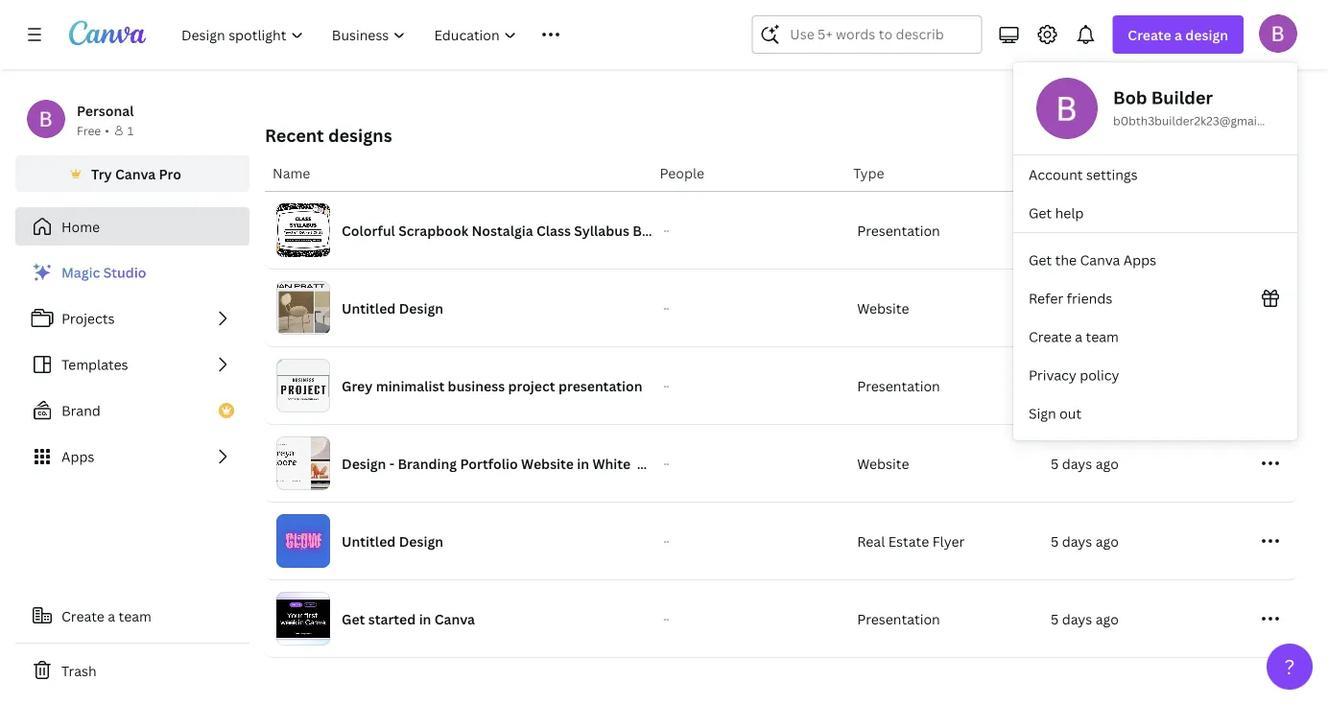 Task type: locate. For each thing, give the bounding box(es) containing it.
3 days from the top
[[1063, 377, 1093, 395]]

0 horizontal spatial ×
[[710, 69, 716, 85]]

create for create a design dropdown button
[[1129, 25, 1172, 44]]

a left design
[[1175, 25, 1183, 44]]

help
[[1056, 204, 1085, 222]]

website group
[[1095, 0, 1279, 86]]

3 4 from the top
[[1051, 377, 1060, 395]]

whiteboard unlimited
[[472, 44, 549, 85]]

grey
[[342, 377, 373, 395], [637, 455, 668, 473]]

create inside list
[[1029, 328, 1072, 346]]

size
[[294, 69, 315, 85]]

1 vertical spatial 5
[[1051, 532, 1059, 551]]

1 vertical spatial grey
[[637, 455, 668, 473]]

presentation right education
[[742, 221, 827, 240]]

create down refer
[[1029, 328, 1072, 346]]

2 untitled design from the top
[[342, 532, 444, 551]]

group up builder
[[1095, 0, 1279, 35]]

× right 1920
[[710, 69, 716, 85]]

unlimited
[[472, 69, 527, 85]]

get help button
[[1014, 194, 1298, 232]]

days for portfolio
[[1063, 455, 1093, 473]]

1 vertical spatial a
[[1076, 328, 1083, 346]]

untitled design up started
[[342, 532, 444, 551]]

5 -- from the top
[[664, 536, 670, 547]]

create a team button up trash link
[[15, 597, 250, 636]]

0 horizontal spatial apps
[[61, 448, 94, 466]]

group up cover
[[887, 0, 1072, 35]]

untitled design up minimalist
[[342, 299, 444, 317]]

-- for class
[[664, 225, 670, 236]]

design
[[1186, 25, 1229, 44]]

presentation up 1080
[[680, 44, 764, 62]]

group for doc
[[265, 0, 449, 35]]

0 horizontal spatial a
[[108, 607, 115, 626]]

get left the
[[1029, 251, 1053, 269]]

2 -- from the top
[[664, 303, 670, 314]]

black
[[675, 455, 710, 473]]

create
[[1129, 25, 1172, 44], [1029, 328, 1072, 346], [61, 607, 105, 626]]

2 horizontal spatial a
[[1175, 25, 1183, 44]]

sign out button
[[1014, 395, 1298, 433]]

1 horizontal spatial grey
[[637, 455, 668, 473]]

1080
[[718, 69, 748, 85]]

presentation for grey minimalist business project presentation
[[858, 377, 941, 395]]

4 days from the top
[[1063, 455, 1093, 473]]

recent designs
[[265, 123, 392, 147]]

1 vertical spatial create
[[1029, 328, 1072, 346]]

3 ago from the top
[[1097, 377, 1120, 395]]

get the canva apps link
[[1014, 241, 1298, 279]]

2 horizontal spatial canva
[[1081, 251, 1121, 269]]

3 -- from the top
[[664, 381, 670, 391]]

top level navigation element
[[169, 15, 706, 54], [169, 15, 706, 54]]

5 days ago for presentation
[[1051, 610, 1119, 628]]

facebook cover group
[[887, 0, 1072, 86]]

0 horizontal spatial team
[[119, 607, 152, 626]]

1 × from the left
[[710, 69, 716, 85]]

1 vertical spatial create a team button
[[15, 597, 250, 636]]

1 4 from the top
[[1051, 221, 1060, 240]]

list
[[1014, 156, 1298, 232], [1014, 241, 1298, 433], [15, 254, 250, 476]]

1 ago from the top
[[1097, 221, 1120, 240]]

create a team up trash link
[[61, 607, 152, 626]]

3 5 from the top
[[1051, 610, 1059, 628]]

2 4 days ago from the top
[[1051, 299, 1120, 317]]

trash link
[[15, 652, 250, 690]]

4
[[1051, 221, 1060, 240], [1051, 299, 1060, 317], [1051, 377, 1060, 395]]

2 vertical spatial 5 days ago
[[1051, 610, 1119, 628]]

1 horizontal spatial team
[[1087, 328, 1120, 346]]

1 vertical spatial in
[[419, 610, 432, 628]]

untitled down colorful
[[342, 299, 396, 317]]

group up size
[[265, 0, 449, 35]]

untitled design for website
[[342, 299, 444, 317]]

website inside "group"
[[1095, 44, 1147, 62]]

4 days ago up the get the canva apps on the top right
[[1051, 221, 1120, 240]]

4 days ago down the get the canva apps on the top right
[[1051, 299, 1120, 317]]

2 5 days ago from the top
[[1051, 532, 1119, 551]]

grey minimalist business project presentation
[[342, 377, 646, 395]]

untitled
[[342, 299, 396, 317], [342, 532, 396, 551]]

presentation (16:9) group
[[680, 0, 864, 86]]

0 vertical spatial get
[[1029, 204, 1053, 222]]

class
[[537, 221, 571, 240]]

2 untitled from the top
[[342, 532, 396, 551]]

1 group from the left
[[265, 0, 449, 35]]

free
[[77, 122, 101, 138]]

design down branding
[[399, 532, 444, 551]]

privacy
[[1029, 366, 1077, 385]]

1 vertical spatial untitled
[[342, 532, 396, 551]]

0 vertical spatial untitled design
[[342, 299, 444, 317]]

in left white at the left of the page
[[577, 455, 590, 473]]

group up (16:9)
[[680, 0, 864, 35]]

account
[[1029, 166, 1084, 184]]

0 vertical spatial 4
[[1051, 221, 1060, 240]]

1 -- from the top
[[664, 225, 670, 236]]

4 left 'friends' in the right of the page
[[1051, 299, 1060, 317]]

1 horizontal spatial create
[[1029, 328, 1072, 346]]

get left started
[[342, 610, 365, 628]]

a
[[1175, 25, 1183, 44], [1076, 328, 1083, 346], [108, 607, 115, 626]]

group up whiteboard
[[472, 0, 657, 35]]

5 days ago for website
[[1051, 455, 1119, 473]]

px inside presentation (16:9) 1920 × 1080 px
[[750, 69, 763, 85]]

presentation inside presentation (16:9) 1920 × 1080 px
[[680, 44, 764, 62]]

0 vertical spatial grey
[[342, 377, 373, 395]]

presentation down type
[[858, 221, 941, 240]]

canva right started
[[435, 610, 475, 628]]

create a team
[[1029, 328, 1120, 346], [61, 607, 152, 626]]

?
[[1285, 653, 1296, 681]]

2 vertical spatial 4 days ago
[[1051, 377, 1120, 395]]

2 vertical spatial design
[[399, 532, 444, 551]]

4 group from the left
[[887, 0, 1072, 35]]

untitled up started
[[342, 532, 396, 551]]

create left design
[[1129, 25, 1172, 44]]

0 horizontal spatial grey
[[342, 377, 373, 395]]

4 days ago
[[1051, 221, 1120, 240], [1051, 299, 1120, 317], [1051, 377, 1120, 395]]

auto size
[[265, 69, 315, 85]]

edited
[[1048, 164, 1090, 182]]

3 4 days ago from the top
[[1051, 377, 1120, 395]]

designs
[[328, 123, 392, 147]]

1 vertical spatial 5 days ago
[[1051, 532, 1119, 551]]

days
[[1063, 221, 1093, 240], [1063, 299, 1093, 317], [1063, 377, 1093, 395], [1063, 455, 1093, 473], [1063, 532, 1093, 551], [1063, 610, 1093, 628]]

4 ago from the top
[[1096, 455, 1119, 473]]

a up privacy policy
[[1076, 328, 1083, 346]]

design left branding
[[342, 455, 386, 473]]

1 days from the top
[[1063, 221, 1093, 240]]

1 vertical spatial get
[[1029, 251, 1053, 269]]

1 5 days ago from the top
[[1051, 455, 1119, 473]]

scrapbook
[[399, 221, 469, 240]]

group for facebook cover
[[887, 0, 1072, 35]]

untitled design for real estate flyer
[[342, 532, 444, 551]]

0 horizontal spatial canva
[[115, 165, 156, 183]]

apps inside "bob builder" 'menu'
[[1124, 251, 1157, 269]]

create a design
[[1129, 25, 1229, 44]]

create a team down the refer friends
[[1029, 328, 1120, 346]]

1 vertical spatial canva
[[1081, 251, 1121, 269]]

px
[[750, 69, 763, 85], [950, 69, 963, 85]]

1 horizontal spatial a
[[1076, 328, 1083, 346]]

education
[[673, 221, 739, 240]]

1 vertical spatial untitled design
[[342, 532, 444, 551]]

5 ago from the top
[[1096, 532, 1119, 551]]

px right 924
[[950, 69, 963, 85]]

presentation up style
[[858, 377, 941, 395]]

doc
[[265, 44, 291, 62]]

2 × from the left
[[918, 69, 924, 85]]

4 for syllabus
[[1051, 221, 1060, 240]]

1 horizontal spatial create a team
[[1029, 328, 1120, 346]]

try
[[91, 165, 112, 183]]

group
[[265, 0, 449, 35], [472, 0, 657, 35], [680, 0, 864, 35], [887, 0, 1072, 35], [1095, 0, 1279, 35]]

2 px from the left
[[950, 69, 963, 85]]

trash
[[61, 662, 97, 680]]

6 ago from the top
[[1096, 610, 1119, 628]]

1 horizontal spatial apps
[[1124, 251, 1157, 269]]

1 vertical spatial design
[[342, 455, 386, 473]]

--
[[664, 225, 670, 236], [664, 303, 670, 314], [664, 381, 670, 391], [664, 459, 670, 469], [664, 536, 670, 547], [664, 614, 670, 625]]

days for canva
[[1063, 610, 1093, 628]]

3 group from the left
[[680, 0, 864, 35]]

apps up refer friends link
[[1124, 251, 1157, 269]]

0 vertical spatial apps
[[1124, 251, 1157, 269]]

1 5 from the top
[[1051, 455, 1059, 473]]

× left 924
[[918, 69, 924, 85]]

2 vertical spatial 4
[[1051, 377, 1060, 395]]

4 up sign out
[[1051, 377, 1060, 395]]

0 vertical spatial untitled
[[342, 299, 396, 317]]

1 horizontal spatial create a team button
[[1014, 318, 1298, 356]]

a for create a design dropdown button
[[1175, 25, 1183, 44]]

presentation down estate
[[858, 610, 941, 628]]

1 4 days ago from the top
[[1051, 221, 1120, 240]]

white
[[593, 455, 631, 473]]

0 vertical spatial create a team
[[1029, 328, 1120, 346]]

px inside 'button'
[[950, 69, 963, 85]]

apps down the brand
[[61, 448, 94, 466]]

0 horizontal spatial create
[[61, 607, 105, 626]]

in
[[577, 455, 590, 473], [419, 610, 432, 628]]

0 horizontal spatial create a team
[[61, 607, 152, 626]]

6 -- from the top
[[664, 614, 670, 625]]

list containing magic studio
[[15, 254, 250, 476]]

4 days ago for presentation
[[1051, 377, 1120, 395]]

1 vertical spatial team
[[119, 607, 152, 626]]

presentation for get started in canva
[[858, 610, 941, 628]]

-
[[664, 225, 667, 236], [667, 225, 670, 236], [664, 303, 667, 314], [667, 303, 670, 314], [664, 381, 667, 391], [667, 381, 670, 391], [390, 455, 395, 473], [664, 459, 667, 469], [667, 459, 670, 469], [664, 536, 667, 547], [667, 536, 670, 547], [664, 614, 667, 625], [667, 614, 670, 625]]

2 group from the left
[[472, 0, 657, 35]]

0 vertical spatial a
[[1175, 25, 1183, 44]]

1 vertical spatial 4 days ago
[[1051, 299, 1120, 317]]

canva right try at the top left
[[115, 165, 156, 183]]

2 5 from the top
[[1051, 532, 1059, 551]]

get inside button
[[1029, 204, 1053, 222]]

create inside dropdown button
[[1129, 25, 1172, 44]]

privacy policy
[[1029, 366, 1120, 385]]

design up minimalist
[[399, 299, 444, 317]]

0 vertical spatial design
[[399, 299, 444, 317]]

untitled for real estate flyer
[[342, 532, 396, 551]]

1 horizontal spatial px
[[950, 69, 963, 85]]

5 days ago for real estate flyer
[[1051, 532, 1119, 551]]

0 horizontal spatial create a team button
[[15, 597, 250, 636]]

pro
[[159, 165, 181, 183]]

grey left black
[[637, 455, 668, 473]]

None search field
[[752, 15, 983, 54]]

bob builder image
[[1260, 14, 1298, 53]]

2 days from the top
[[1063, 299, 1093, 317]]

4 -- from the top
[[664, 459, 670, 469]]

2 vertical spatial get
[[342, 610, 365, 628]]

3 5 days ago from the top
[[1051, 610, 1119, 628]]

untitled design
[[342, 299, 444, 317], [342, 532, 444, 551]]

days for project
[[1063, 377, 1093, 395]]

1 px from the left
[[750, 69, 763, 85]]

create a team button up policy
[[1014, 318, 1298, 356]]

1920
[[680, 69, 707, 85]]

-- for portfolio
[[664, 459, 670, 469]]

settings
[[1087, 166, 1138, 184]]

px right 1080
[[750, 69, 763, 85]]

type
[[854, 164, 885, 182]]

syllabus
[[574, 221, 630, 240]]

get left help
[[1029, 204, 1053, 222]]

5 group from the left
[[1095, 0, 1279, 35]]

canva inside button
[[115, 165, 156, 183]]

a inside dropdown button
[[1175, 25, 1183, 44]]

0 vertical spatial 5 days ago
[[1051, 455, 1119, 473]]

0 vertical spatial 4 days ago
[[1051, 221, 1120, 240]]

privacy policy link
[[1014, 356, 1298, 395]]

a inside list
[[1076, 328, 1083, 346]]

team up policy
[[1087, 328, 1120, 346]]

canva
[[115, 165, 156, 183], [1081, 251, 1121, 269], [435, 610, 475, 628]]

0 horizontal spatial in
[[419, 610, 432, 628]]

get
[[1029, 204, 1053, 222], [1029, 251, 1053, 269], [342, 610, 365, 628]]

0 vertical spatial team
[[1087, 328, 1120, 346]]

5 for real estate flyer
[[1051, 532, 1059, 551]]

whiteboard group
[[472, 0, 657, 86]]

design
[[399, 299, 444, 317], [342, 455, 386, 473], [399, 532, 444, 551]]

business
[[448, 377, 505, 395]]

2 vertical spatial 5
[[1051, 610, 1059, 628]]

list containing account settings
[[1014, 156, 1298, 232]]

6 days from the top
[[1063, 610, 1093, 628]]

free •
[[77, 122, 109, 138]]

× inside presentation (16:9) 1920 × 1080 px
[[710, 69, 716, 85]]

team up trash link
[[119, 607, 152, 626]]

website
[[1095, 44, 1147, 62], [858, 299, 910, 317], [522, 455, 574, 473], [858, 455, 910, 473]]

1 untitled design from the top
[[342, 299, 444, 317]]

0 vertical spatial canva
[[115, 165, 156, 183]]

0 vertical spatial create
[[1129, 25, 1172, 44]]

1 untitled from the top
[[342, 299, 396, 317]]

0 vertical spatial in
[[577, 455, 590, 473]]

untitled for website
[[342, 299, 396, 317]]

in right started
[[419, 610, 432, 628]]

a up trash link
[[108, 607, 115, 626]]

grey left minimalist
[[342, 377, 373, 395]]

1 vertical spatial 4
[[1051, 299, 1060, 317]]

2 horizontal spatial create
[[1129, 25, 1172, 44]]

1 horizontal spatial canva
[[435, 610, 475, 628]]

0 vertical spatial 5
[[1051, 455, 1059, 473]]

bob
[[1114, 86, 1148, 109]]

5 for website
[[1051, 455, 1059, 473]]

1640
[[887, 69, 916, 85]]

924
[[927, 69, 947, 85]]

0 horizontal spatial px
[[750, 69, 763, 85]]

sign
[[1029, 405, 1057, 423]]

-- for project
[[664, 381, 670, 391]]

canva right the
[[1081, 251, 1121, 269]]

try canva pro
[[91, 165, 181, 183]]

create up trash
[[61, 607, 105, 626]]

friends
[[1067, 290, 1113, 308]]

get started in canva
[[342, 610, 475, 628]]

4 days ago up out
[[1051, 377, 1120, 395]]

1 horizontal spatial ×
[[918, 69, 924, 85]]

4 up the
[[1051, 221, 1060, 240]]

2 vertical spatial create
[[61, 607, 105, 626]]



Task type: describe. For each thing, give the bounding box(es) containing it.
1640 × 924 px
[[887, 69, 963, 85]]

branding
[[398, 455, 457, 473]]

builder
[[1152, 86, 1214, 109]]

2 vertical spatial a
[[108, 607, 115, 626]]

? button
[[1268, 644, 1314, 690]]

minimalist
[[376, 377, 445, 395]]

sign out
[[1029, 405, 1082, 423]]

cover
[[953, 44, 992, 62]]

account settings link
[[1014, 156, 1298, 194]]

projects
[[61, 310, 115, 328]]

the
[[1056, 251, 1077, 269]]

presentation for colorful scrapbook nostalgia class syllabus blank education presentation
[[858, 221, 941, 240]]

templates
[[61, 356, 128, 374]]

create a team inside list
[[1029, 328, 1120, 346]]

5 for presentation
[[1051, 610, 1059, 628]]

auto size button
[[265, 67, 334, 86]]

people
[[660, 164, 705, 182]]

refer friends
[[1029, 290, 1113, 308]]

estate
[[889, 532, 930, 551]]

doc group
[[265, 0, 449, 86]]

days for class
[[1063, 221, 1093, 240]]

group for presentation (16:9)
[[680, 0, 864, 35]]

bob builder menu
[[1014, 62, 1298, 441]]

2 ago from the top
[[1097, 299, 1120, 317]]

1
[[128, 122, 134, 138]]

Search search field
[[791, 16, 944, 53]]

home link
[[15, 207, 250, 246]]

b0bth3builder2k23@gmail.com
[[1114, 113, 1288, 129]]

ago for class
[[1097, 221, 1120, 240]]

refer friends link
[[1014, 279, 1298, 318]]

1 horizontal spatial in
[[577, 455, 590, 473]]

presentation (16:9) 1920 × 1080 px
[[680, 44, 804, 85]]

started
[[368, 610, 416, 628]]

presentation
[[559, 377, 643, 395]]

design - branding portfolio website in white  grey  black  light classic minimal style
[[342, 455, 891, 473]]

apps link
[[15, 438, 250, 476]]

4 for presentation
[[1051, 377, 1060, 395]]

magic studio link
[[15, 254, 250, 292]]

•
[[105, 122, 109, 138]]

1 vertical spatial apps
[[61, 448, 94, 466]]

real
[[858, 532, 886, 551]]

style
[[858, 455, 891, 473]]

create a design button
[[1113, 15, 1244, 54]]

ago for portfolio
[[1096, 455, 1119, 473]]

ago for canva
[[1096, 610, 1119, 628]]

personal
[[77, 101, 134, 120]]

portfolio
[[460, 455, 518, 473]]

templates link
[[15, 346, 250, 384]]

brand link
[[15, 392, 250, 430]]

canva inside list
[[1081, 251, 1121, 269]]

whiteboard
[[472, 44, 549, 62]]

minimal
[[802, 455, 855, 473]]

× inside 'button'
[[918, 69, 924, 85]]

4 days ago for syllabus
[[1051, 221, 1120, 240]]

name
[[273, 164, 310, 182]]

policy
[[1081, 366, 1120, 385]]

create for topmost 'create a team' button
[[1029, 328, 1072, 346]]

colorful
[[342, 221, 395, 240]]

recent
[[265, 123, 324, 147]]

magic studio
[[61, 264, 146, 282]]

home
[[61, 217, 100, 236]]

project
[[508, 377, 556, 395]]

group for whiteboard
[[472, 0, 657, 35]]

bob builder b0bth3builder2k23@gmail.com
[[1114, 86, 1288, 129]]

projects link
[[15, 300, 250, 338]]

facebook cover
[[887, 44, 992, 62]]

out
[[1060, 405, 1082, 423]]

get for get the canva apps
[[1029, 251, 1053, 269]]

list containing get the canva apps
[[1014, 241, 1298, 433]]

2 4 from the top
[[1051, 299, 1060, 317]]

try canva pro button
[[15, 156, 250, 192]]

get for get help
[[1029, 204, 1053, 222]]

blank
[[633, 221, 670, 240]]

1 vertical spatial create a team
[[61, 607, 152, 626]]

light
[[717, 455, 750, 473]]

team inside "bob builder" 'menu'
[[1087, 328, 1120, 346]]

auto
[[265, 69, 292, 85]]

(16:9)
[[767, 44, 804, 62]]

get help
[[1029, 204, 1085, 222]]

studio
[[103, 264, 146, 282]]

design for website
[[399, 299, 444, 317]]

group for website
[[1095, 0, 1279, 35]]

-- for canva
[[664, 614, 670, 625]]

get for get started in canva
[[342, 610, 365, 628]]

ago for project
[[1097, 377, 1120, 395]]

0 vertical spatial create a team button
[[1014, 318, 1298, 356]]

design for real estate flyer
[[399, 532, 444, 551]]

account settings
[[1029, 166, 1138, 184]]

get the canva apps
[[1029, 251, 1157, 269]]

colorful scrapbook nostalgia class syllabus blank education presentation
[[342, 221, 827, 240]]

5 days from the top
[[1063, 532, 1093, 551]]

2 vertical spatial canva
[[435, 610, 475, 628]]

nostalgia
[[472, 221, 534, 240]]

a for topmost 'create a team' button
[[1076, 328, 1083, 346]]

1640 × 924 px button
[[887, 67, 982, 86]]

refer
[[1029, 290, 1064, 308]]

real estate flyer
[[858, 532, 965, 551]]

flyer
[[933, 532, 965, 551]]

facebook
[[887, 44, 950, 62]]



Task type: vqa. For each thing, say whether or not it's contained in the screenshot.
1640
yes



